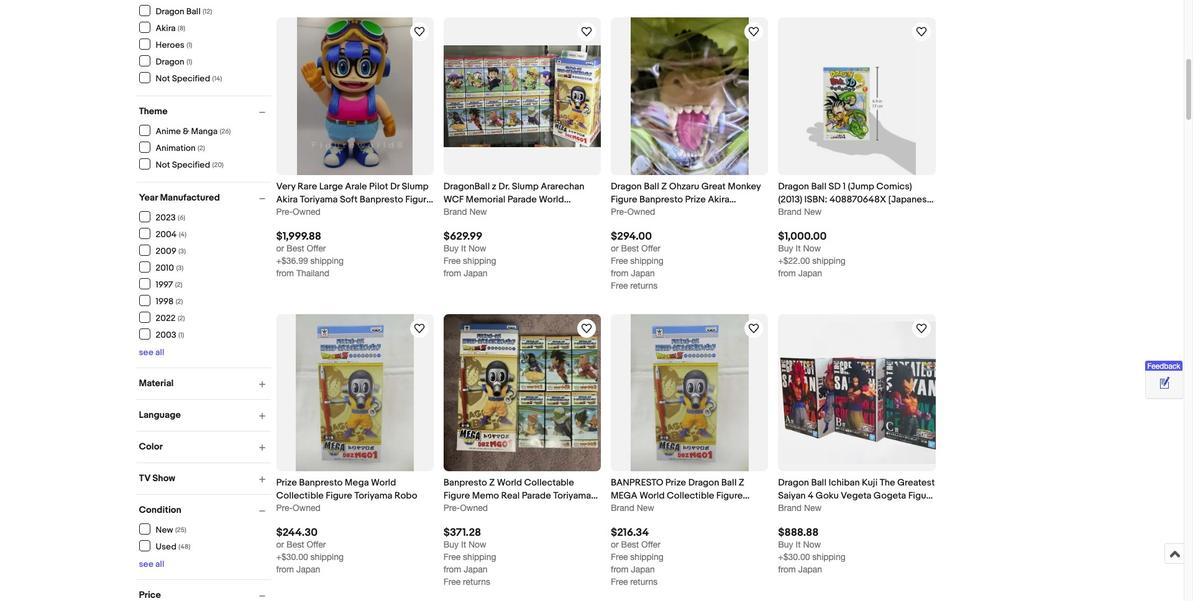 Task type: vqa. For each thing, say whether or not it's contained in the screenshot.


Task type: locate. For each thing, give the bounding box(es) containing it.
from inside '$629.99 buy it now free shipping from japan'
[[444, 268, 461, 278]]

(1) up not specified (14)
[[187, 57, 192, 66]]

$888.88 buy it now +$30.00 shipping from japan
[[778, 527, 846, 575]]

buy inside '$629.99 buy it now free shipping from japan'
[[444, 244, 459, 254]]

offer for $1,999.88
[[307, 244, 326, 254]]

shipping
[[311, 256, 344, 266], [463, 256, 496, 266], [631, 256, 664, 266], [813, 256, 846, 266], [311, 553, 344, 563], [463, 553, 496, 563], [631, 553, 664, 563], [813, 553, 846, 563]]

(2) inside 2022 (2)
[[178, 314, 185, 322]]

banpresto inside dragon ball z ohzaru great monkey figure banpresto prize akira toriyama anime
[[640, 194, 683, 206]]

dragon ball ichiban kuji the greatest saiyan 4 goku vegeta gogeta figure japan heading
[[778, 477, 935, 515]]

watch dragon ball ichiban kuji the greatest saiyan 4 goku vegeta gogeta figure japan image
[[914, 321, 929, 336]]

it inside $888.88 buy it now +$30.00 shipping from japan
[[796, 540, 801, 550]]

pre-
[[276, 207, 293, 217], [611, 207, 627, 217], [276, 504, 293, 514], [444, 504, 460, 514]]

(2) inside 1997 (2)
[[175, 281, 182, 289]]

(12)
[[203, 7, 212, 15]]

buy up '+$22.00'
[[778, 244, 794, 254]]

offer for $294.00
[[641, 244, 661, 254]]

world
[[539, 194, 564, 206], [371, 477, 396, 489], [497, 477, 522, 489], [640, 491, 665, 502]]

akira inside dragon ball z ohzaru great monkey figure banpresto prize akira toriyama anime
[[708, 194, 730, 206]]

akira inside very rare large arale pilot dr slump akira toriyama soft banpresto figure mint
[[276, 194, 298, 206]]

returns down '$216.34'
[[631, 578, 658, 588]]

or
[[276, 244, 284, 254], [611, 244, 619, 254], [276, 540, 284, 550], [611, 540, 619, 550]]

new down mega
[[637, 504, 655, 514]]

shipping for $888.88
[[813, 553, 846, 563]]

(1) inside dragon (1)
[[187, 57, 192, 66]]

all
[[155, 347, 164, 358], [155, 559, 164, 570]]

it for $629.99
[[461, 244, 466, 254]]

1 vertical spatial not
[[156, 159, 170, 170]]

from down '+$22.00'
[[778, 268, 796, 278]]

2 vertical spatial (1)
[[178, 331, 184, 339]]

1 vertical spatial see all button
[[139, 559, 164, 570]]

slump right dr
[[402, 181, 429, 193]]

banpresto up memo
[[444, 477, 487, 489]]

akira left (8)
[[156, 23, 176, 33]]

2 horizontal spatial akira
[[708, 194, 730, 206]]

2 all from the top
[[155, 559, 164, 570]]

parade inside banpresto z world collectable figure memo real parade toriyama robo no.7875
[[522, 491, 551, 502]]

0 horizontal spatial pre-owned
[[276, 207, 321, 217]]

from down $888.88
[[778, 565, 796, 575]]

it down $888.88
[[796, 540, 801, 550]]

returns down $371.28
[[463, 578, 490, 588]]

0 vertical spatial see all button
[[139, 347, 164, 358]]

prize down ohzaru
[[685, 194, 706, 206]]

world inside banpresto prize dragon ball z mega world collectible figure toriyama robo figure
[[640, 491, 665, 502]]

0 vertical spatial (1)
[[187, 41, 192, 49]]

condition
[[139, 505, 181, 517]]

now inside '$629.99 buy it now free shipping from japan'
[[469, 244, 487, 254]]

brand down saiyan
[[778, 504, 802, 514]]

it inside '$629.99 buy it now free shipping from japan'
[[461, 244, 466, 254]]

1 vertical spatial anime
[[651, 207, 678, 219]]

shipping for $294.00
[[631, 256, 664, 266]]

returns for $216.34
[[631, 578, 658, 588]]

(3) for 2009
[[179, 247, 186, 255]]

brand down the (2013)
[[778, 207, 802, 217]]

brand down mega
[[611, 504, 635, 514]]

see all button for condition
[[139, 559, 164, 570]]

or for $1,999.88
[[276, 244, 284, 254]]

banpresto inside banpresto z world collectable figure memo real parade toriyama robo no.7875
[[444, 477, 487, 489]]

0 horizontal spatial collectible
[[276, 491, 324, 502]]

all down used
[[155, 559, 164, 570]]

2022 (2)
[[156, 313, 185, 324]]

1 horizontal spatial z
[[662, 181, 667, 193]]

0 horizontal spatial z
[[489, 477, 495, 489]]

dragon ball z ohzaru great monkey figure banpresto prize akira toriyama anime link
[[611, 180, 768, 219]]

prize banpresto mega world collectible figure toriyama robo pre-owned
[[276, 477, 417, 514]]

memo
[[472, 491, 499, 502]]

+$30.00 inside $888.88 buy it now +$30.00 shipping from japan
[[778, 553, 810, 563]]

from down '$216.34'
[[611, 565, 629, 575]]

(1) inside heroes (1)
[[187, 41, 192, 49]]

dragonball z dr. slump ararechan wcf memorial parade world collectible toriyama image
[[444, 45, 601, 148]]

new down 4
[[804, 504, 822, 514]]

pre-owned up $1,999.88
[[276, 207, 321, 217]]

pre-owned down memo
[[444, 504, 488, 514]]

year
[[139, 192, 158, 204]]

offer inside $216.34 or best offer free shipping from japan free returns
[[641, 540, 661, 550]]

parade for $371.28
[[522, 491, 551, 502]]

it inside the $1,000.00 buy it now +$22.00 shipping from japan
[[796, 244, 801, 254]]

offer inside $294.00 or best offer free shipping from japan free returns
[[641, 244, 661, 254]]

anime down ohzaru
[[651, 207, 678, 219]]

pre- for $1,999.88
[[276, 207, 293, 217]]

shipping down the $244.30
[[311, 553, 344, 563]]

0 vertical spatial specified
[[172, 73, 210, 84]]

dragonball z dr. slump ararechan wcf memorial parade world collectible toriyama
[[444, 181, 585, 219]]

buy inside the $371.28 buy it now free shipping from japan free returns
[[444, 540, 459, 550]]

shipping inside the $371.28 buy it now free shipping from japan free returns
[[463, 553, 496, 563]]

0 horizontal spatial anime
[[156, 126, 181, 136]]

1 horizontal spatial anime
[[651, 207, 678, 219]]

comics)
[[877, 181, 912, 193]]

manufactured
[[160, 192, 220, 204]]

+$30.00 for $888.88
[[778, 553, 810, 563]]

now down the "$629.99"
[[469, 244, 487, 254]]

owned down the rare
[[293, 207, 321, 217]]

best down '$216.34'
[[621, 540, 639, 550]]

language
[[139, 410, 181, 421]]

from down $371.28
[[444, 565, 461, 575]]

collectible
[[444, 207, 491, 219], [276, 491, 324, 502], [667, 491, 714, 502]]

toriyama inside banpresto z world collectable figure memo real parade toriyama robo no.7875
[[553, 491, 591, 502]]

+$30.00 inside $244.30 or best offer +$30.00 shipping from japan
[[276, 553, 308, 563]]

shipping for $244.30
[[311, 553, 344, 563]]

brand for $216.34
[[611, 504, 635, 514]]

new left (25)
[[156, 525, 173, 536]]

best down $1,999.88
[[287, 244, 304, 254]]

parade inside the dragonball z dr. slump ararechan wcf memorial parade world collectible toriyama
[[508, 194, 537, 206]]

+$30.00
[[276, 553, 308, 563], [778, 553, 810, 563]]

best inside "$1,999.88 or best offer +$36.99 shipping from thailand"
[[287, 244, 304, 254]]

used (48)
[[156, 542, 190, 552]]

best down $294.00
[[621, 244, 639, 254]]

(2) inside animation (2)
[[198, 144, 205, 152]]

(2013)
[[778, 194, 803, 206]]

now inside the $371.28 buy it now free shipping from japan free returns
[[469, 540, 487, 550]]

world up real
[[497, 477, 522, 489]]

see all down used
[[139, 559, 164, 570]]

owned up the $244.30
[[293, 504, 321, 514]]

2004
[[156, 229, 177, 240]]

specified
[[172, 73, 210, 84], [172, 159, 210, 170]]

or for $244.30
[[276, 540, 284, 550]]

shipping down '$216.34'
[[631, 553, 664, 563]]

shipping inside "$1,999.88 or best offer +$36.99 shipping from thailand"
[[311, 256, 344, 266]]

(3) right the 2010
[[176, 264, 184, 272]]

1 +$30.00 from the left
[[276, 553, 308, 563]]

(2) right 1998
[[176, 297, 183, 306]]

memorial
[[466, 194, 506, 206]]

new down isbn:
[[804, 207, 822, 217]]

dragon ball sd 1 (jump comics) (2013) isbn: 408870648x [japanese import] comic – image
[[798, 18, 916, 175]]

from inside the $371.28 buy it now free shipping from japan free returns
[[444, 565, 461, 575]]

now inside the $1,000.00 buy it now +$22.00 shipping from japan
[[803, 244, 821, 254]]

ichiban
[[829, 477, 860, 489]]

shipping right '+$22.00'
[[813, 256, 846, 266]]

(3) inside 2010 (3)
[[176, 264, 184, 272]]

from down the $244.30
[[276, 565, 294, 575]]

anime inside dragon ball z ohzaru great monkey figure banpresto prize akira toriyama anime
[[651, 207, 678, 219]]

shipping down $294.00
[[631, 256, 664, 266]]

offer down '$216.34'
[[641, 540, 661, 550]]

+$30.00 down the $244.30
[[276, 553, 308, 563]]

returns down $294.00
[[631, 281, 658, 291]]

owned for $294.00
[[627, 207, 655, 217]]

0 vertical spatial see
[[139, 347, 153, 358]]

figure inside very rare large arale pilot dr slump akira toriyama soft banpresto figure mint
[[405, 194, 432, 206]]

from down $294.00
[[611, 268, 629, 278]]

akira down very
[[276, 194, 298, 206]]

offer inside $244.30 or best offer +$30.00 shipping from japan
[[307, 540, 326, 550]]

japan down $294.00
[[631, 268, 655, 278]]

1 vertical spatial all
[[155, 559, 164, 570]]

(1) right 2003
[[178, 331, 184, 339]]

buy for $1,000.00
[[778, 244, 794, 254]]

2 horizontal spatial z
[[739, 477, 745, 489]]

very rare large arale pilot dr slump akira toriyama soft banpresto figure mint
[[276, 181, 432, 219]]

shipping down $888.88
[[813, 553, 846, 563]]

heroes (1)
[[156, 39, 192, 50]]

see all button for year manufactured
[[139, 347, 164, 358]]

robo inside banpresto z world collectable figure memo real parade toriyama robo no.7875
[[444, 504, 467, 515]]

prize inside banpresto prize dragon ball z mega world collectible figure toriyama robo figure
[[666, 477, 686, 489]]

or inside "$1,999.88 or best offer +$36.99 shipping from thailand"
[[276, 244, 284, 254]]

japan down $371.28
[[464, 565, 488, 575]]

2 horizontal spatial pre-owned
[[611, 207, 655, 217]]

$629.99 buy it now free shipping from japan
[[444, 231, 496, 278]]

shipping up thailand in the top of the page
[[311, 256, 344, 266]]

japan down '+$22.00'
[[799, 268, 822, 278]]

shipping inside $888.88 buy it now +$30.00 shipping from japan
[[813, 553, 846, 563]]

1 see from the top
[[139, 347, 153, 358]]

(14)
[[212, 74, 222, 82]]

buy down $371.28
[[444, 540, 459, 550]]

pre- for $371.28
[[444, 504, 460, 514]]

prize inside dragon ball z ohzaru great monkey figure banpresto prize akira toriyama anime
[[685, 194, 706, 206]]

2 not from the top
[[156, 159, 170, 170]]

shipping inside $294.00 or best offer free shipping from japan free returns
[[631, 256, 664, 266]]

1 horizontal spatial pre-owned
[[444, 504, 488, 514]]

dragon ball sd 1 (jump comics) (2013) isbn: 408870648x [japanese import] comic – heading
[[778, 181, 934, 219]]

japan inside $294.00 or best offer free shipping from japan free returns
[[631, 268, 655, 278]]

$244.30
[[276, 527, 318, 540]]

prize up the $244.30
[[276, 477, 297, 489]]

0 vertical spatial see all
[[139, 347, 164, 358]]

shipping for $371.28
[[463, 553, 496, 563]]

japan down saiyan
[[778, 504, 804, 515]]

owned up $294.00
[[627, 207, 655, 217]]

1 vertical spatial parade
[[522, 491, 551, 502]]

prize banpresto mega world collectible figure toriyama robo heading
[[276, 477, 417, 502]]

figure inside dragon ball z ohzaru great monkey figure banpresto prize akira toriyama anime
[[611, 194, 638, 206]]

2 slump from the left
[[512, 181, 539, 193]]

used
[[156, 542, 176, 552]]

–
[[843, 207, 847, 219]]

robo inside prize banpresto mega world collectible figure toriyama robo pre-owned
[[395, 491, 417, 502]]

see
[[139, 347, 153, 358], [139, 559, 153, 570]]

brand new down the (2013)
[[778, 207, 822, 217]]

(3) right 2009
[[179, 247, 186, 255]]

1 vertical spatial see all
[[139, 559, 164, 570]]

returns inside the $371.28 buy it now free shipping from japan free returns
[[463, 578, 490, 588]]

offer down $1,999.88
[[307, 244, 326, 254]]

owned down memo
[[460, 504, 488, 514]]

1 horizontal spatial collectible
[[444, 207, 491, 219]]

brand new down mega
[[611, 504, 655, 514]]

1 vertical spatial (1)
[[187, 57, 192, 66]]

brand
[[444, 207, 467, 217], [778, 207, 802, 217], [611, 504, 635, 514], [778, 504, 802, 514]]

z inside banpresto prize dragon ball z mega world collectible figure toriyama robo figure
[[739, 477, 745, 489]]

1 see all from the top
[[139, 347, 164, 358]]

$294.00
[[611, 231, 652, 243]]

japan inside $888.88 buy it now +$30.00 shipping from japan
[[799, 565, 822, 575]]

2 see from the top
[[139, 559, 153, 570]]

0 vertical spatial anime
[[156, 126, 181, 136]]

ball for $888.88
[[811, 477, 827, 489]]

2023
[[156, 212, 176, 223]]

(3) inside '2009 (3)'
[[179, 247, 186, 255]]

japan inside '$629.99 buy it now free shipping from japan'
[[464, 268, 488, 278]]

ball inside the dragon ball ichiban kuji the greatest saiyan 4 goku vegeta gogeta figure japan
[[811, 477, 827, 489]]

$371.28 buy it now free shipping from japan free returns
[[444, 527, 496, 588]]

from for $216.34
[[611, 565, 629, 575]]

banpresto prize dragon ball z mega world collectible figure toriyama robo figure image
[[631, 314, 749, 472]]

see all button down used
[[139, 559, 164, 570]]

(2) inside 1998 (2)
[[176, 297, 183, 306]]

or up +$36.99
[[276, 244, 284, 254]]

world right mega
[[371, 477, 396, 489]]

banpresto z world collectable figure memo real parade toriyama robo no.7875 image
[[444, 314, 601, 472]]

0 horizontal spatial +$30.00
[[276, 553, 308, 563]]

world inside banpresto z world collectable figure memo real parade toriyama robo no.7875
[[497, 477, 522, 489]]

ohzaru
[[669, 181, 700, 193]]

it for $371.28
[[461, 540, 466, 550]]

1
[[843, 181, 846, 193]]

2 horizontal spatial robo
[[651, 504, 674, 515]]

pre-owned
[[276, 207, 321, 217], [611, 207, 655, 217], [444, 504, 488, 514]]

2 specified from the top
[[172, 159, 210, 170]]

dragon for dragon (1)
[[156, 56, 184, 67]]

(2) for animation
[[198, 144, 205, 152]]

world down ararechan
[[539, 194, 564, 206]]

from for $1,999.88
[[276, 268, 294, 278]]

banpresto down pilot
[[360, 194, 403, 206]]

offer inside "$1,999.88 or best offer +$36.99 shipping from thailand"
[[307, 244, 326, 254]]

pre- up the $244.30
[[276, 504, 293, 514]]

all for condition
[[155, 559, 164, 570]]

1 not from the top
[[156, 73, 170, 84]]

from inside "$1,999.88 or best offer +$36.99 shipping from thailand"
[[276, 268, 294, 278]]

all for year manufactured
[[155, 347, 164, 358]]

or inside $294.00 or best offer free shipping from japan free returns
[[611, 244, 619, 254]]

ball inside the dragon ball sd 1 (jump comics) (2013) isbn: 408870648x [japanese import] comic –
[[811, 181, 827, 193]]

now for $629.99
[[469, 244, 487, 254]]

1 all from the top
[[155, 347, 164, 358]]

theme
[[139, 106, 168, 117]]

or down '$216.34'
[[611, 540, 619, 550]]

banpresto prize dragon ball z mega world collectible figure toriyama robo figure heading
[[611, 477, 750, 515]]

(2) right 2022
[[178, 314, 185, 322]]

japan down '$216.34'
[[631, 565, 655, 575]]

japan inside $216.34 or best offer free shipping from japan free returns
[[631, 565, 655, 575]]

feedback
[[1148, 362, 1181, 371]]

1 vertical spatial (3)
[[176, 264, 184, 272]]

or inside $216.34 or best offer free shipping from japan free returns
[[611, 540, 619, 550]]

0 horizontal spatial akira
[[156, 23, 176, 33]]

shipping inside $216.34 or best offer free shipping from japan free returns
[[631, 553, 664, 563]]

from
[[276, 268, 294, 278], [444, 268, 461, 278], [611, 268, 629, 278], [778, 268, 796, 278], [276, 565, 294, 575], [444, 565, 461, 575], [611, 565, 629, 575], [778, 565, 796, 575]]

brand down wcf
[[444, 207, 467, 217]]

2 see all button from the top
[[139, 559, 164, 570]]

offer down $294.00
[[641, 244, 661, 254]]

0 horizontal spatial robo
[[395, 491, 417, 502]]

from for $1,000.00
[[778, 268, 796, 278]]

2 see all from the top
[[139, 559, 164, 570]]

japan down $888.88
[[799, 565, 822, 575]]

shipping inside $244.30 or best offer +$30.00 shipping from japan
[[311, 553, 344, 563]]

ball for $1,000.00
[[811, 181, 827, 193]]

(3)
[[179, 247, 186, 255], [176, 264, 184, 272]]

not down dragon (1)
[[156, 73, 170, 84]]

dragon ball ichiban kuji the greatest saiyan 4 goku vegeta gogeta figure japan image
[[778, 322, 936, 465]]

new down the 'memorial'
[[470, 207, 487, 217]]

2 +$30.00 from the left
[[778, 553, 810, 563]]

owned
[[293, 207, 321, 217], [627, 207, 655, 217], [293, 504, 321, 514], [460, 504, 488, 514]]

best down the $244.30
[[287, 540, 304, 550]]

mega
[[345, 477, 369, 489]]

banpresto z world collectable figure memo real parade toriyama robo no.7875 heading
[[444, 477, 598, 515]]

it down $1,000.00
[[796, 244, 801, 254]]

or for $294.00
[[611, 244, 619, 254]]

or down the $244.30
[[276, 540, 284, 550]]

from for $888.88
[[778, 565, 796, 575]]

watch dragon ball sd 1 (jump comics) (2013) isbn: 408870648x [japanese import] comic – image
[[914, 25, 929, 39]]

ball
[[186, 6, 201, 16], [644, 181, 659, 193], [811, 181, 827, 193], [722, 477, 737, 489], [811, 477, 827, 489]]

dragon
[[156, 6, 184, 16], [156, 56, 184, 67], [611, 181, 642, 193], [778, 181, 809, 193], [689, 477, 719, 489], [778, 477, 809, 489]]

watch dragon ball z ohzaru great monkey figure banpresto prize akira toriyama anime image
[[747, 25, 762, 39]]

best for $216.34
[[621, 540, 639, 550]]

dragon inside dragon ball z ohzaru great monkey figure banpresto prize akira toriyama anime
[[611, 181, 642, 193]]

brand new down wcf
[[444, 207, 487, 217]]

shipping inside the $1,000.00 buy it now +$22.00 shipping from japan
[[813, 256, 846, 266]]

pre-owned for $371.28
[[444, 504, 488, 514]]

kuji
[[862, 477, 878, 489]]

brand for $629.99
[[444, 207, 467, 217]]

japan inside the $1,000.00 buy it now +$22.00 shipping from japan
[[799, 268, 822, 278]]

japan inside the $371.28 buy it now free shipping from japan free returns
[[464, 565, 488, 575]]

1 vertical spatial specified
[[172, 159, 210, 170]]

buy down the "$629.99"
[[444, 244, 459, 254]]

japan
[[464, 268, 488, 278], [631, 268, 655, 278], [799, 268, 822, 278], [778, 504, 804, 515], [296, 565, 320, 575], [464, 565, 488, 575], [631, 565, 655, 575], [799, 565, 822, 575]]

japan down the "$629.99"
[[464, 268, 488, 278]]

0 vertical spatial not
[[156, 73, 170, 84]]

or inside $244.30 or best offer +$30.00 shipping from japan
[[276, 540, 284, 550]]

(1) right heroes
[[187, 41, 192, 49]]

free inside '$629.99 buy it now free shipping from japan'
[[444, 256, 461, 266]]

dragon for dragon ball z ohzaru great monkey figure banpresto prize akira toriyama anime
[[611, 181, 642, 193]]

brand new down saiyan
[[778, 504, 822, 514]]

sd
[[829, 181, 841, 193]]

robo
[[395, 491, 417, 502], [444, 504, 467, 515], [651, 504, 674, 515]]

ball inside dragon ball z ohzaru great monkey figure banpresto prize akira toriyama anime
[[644, 181, 659, 193]]

not down animation
[[156, 159, 170, 170]]

prize right the banpresto
[[666, 477, 686, 489]]

0 vertical spatial parade
[[508, 194, 537, 206]]

japan inside $244.30 or best offer +$30.00 shipping from japan
[[296, 565, 320, 575]]

owned inside prize banpresto mega world collectible figure toriyama robo pre-owned
[[293, 504, 321, 514]]

best inside $294.00 or best offer free shipping from japan free returns
[[621, 244, 639, 254]]

4
[[808, 491, 814, 502]]

prize
[[685, 194, 706, 206], [276, 477, 297, 489], [666, 477, 686, 489]]

greatest
[[898, 477, 935, 489]]

from inside $294.00 or best offer free shipping from japan free returns
[[611, 268, 629, 278]]

+$30.00 down $888.88
[[778, 553, 810, 563]]

shipping down the "$629.99"
[[463, 256, 496, 266]]

1 horizontal spatial +$30.00
[[778, 553, 810, 563]]

it inside the $371.28 buy it now free shipping from japan free returns
[[461, 540, 466, 550]]

very rare large arale pilot dr slump akira toriyama soft banpresto figure mint image
[[297, 18, 413, 175]]

watch banpresto prize dragon ball z mega world collectible figure toriyama robo figure image
[[747, 321, 762, 336]]

slump right the dr.
[[512, 181, 539, 193]]

(3) for 2010
[[176, 264, 184, 272]]

slump inside the dragonball z dr. slump ararechan wcf memorial parade world collectible toriyama
[[512, 181, 539, 193]]

see all for condition
[[139, 559, 164, 570]]

large
[[319, 181, 343, 193]]

(4)
[[179, 230, 187, 238]]

dragon inside the dragon ball ichiban kuji the greatest saiyan 4 goku vegeta gogeta figure japan
[[778, 477, 809, 489]]

from inside the $1,000.00 buy it now +$22.00 shipping from japan
[[778, 268, 796, 278]]

soft
[[340, 194, 358, 206]]

anime left & on the left top
[[156, 126, 181, 136]]

specified down dragon (1)
[[172, 73, 210, 84]]

buy for $629.99
[[444, 244, 459, 254]]

akira down great
[[708, 194, 730, 206]]

offer for $244.30
[[307, 540, 326, 550]]

from down +$36.99
[[276, 268, 294, 278]]

see all button down 2003
[[139, 347, 164, 358]]

from inside $216.34 or best offer free shipping from japan free returns
[[611, 565, 629, 575]]

collectible inside the dragonball z dr. slump ararechan wcf memorial parade world collectible toriyama
[[444, 207, 491, 219]]

shipping down $371.28
[[463, 553, 496, 563]]

pre-owned up $294.00
[[611, 207, 655, 217]]

1998 (2)
[[156, 296, 183, 307]]

prize banpresto mega world collectible figure toriyama robo link
[[276, 477, 434, 503]]

2 horizontal spatial collectible
[[667, 491, 714, 502]]

1 see all button from the top
[[139, 347, 164, 358]]

0 vertical spatial (3)
[[179, 247, 186, 255]]

(1)
[[187, 41, 192, 49], [187, 57, 192, 66], [178, 331, 184, 339]]

toriyama
[[300, 194, 338, 206], [611, 207, 649, 219], [355, 491, 392, 502], [553, 491, 591, 502], [611, 504, 649, 515]]

1 specified from the top
[[172, 73, 210, 84]]

buy inside $888.88 buy it now +$30.00 shipping from japan
[[778, 540, 794, 550]]

+$36.99
[[276, 256, 308, 266]]

(1) inside 2003 (1)
[[178, 331, 184, 339]]

shipping inside '$629.99 buy it now free shipping from japan'
[[463, 256, 496, 266]]

japan for $1,000.00
[[799, 268, 822, 278]]

watch banpresto z world collectable figure memo real parade toriyama robo no.7875 image
[[579, 321, 594, 336]]

returns for $294.00
[[631, 281, 658, 291]]

0 vertical spatial all
[[155, 347, 164, 358]]

now down $888.88
[[803, 540, 821, 550]]

japan for $629.99
[[464, 268, 488, 278]]

[japanese
[[889, 194, 933, 206]]

best inside $216.34 or best offer free shipping from japan free returns
[[621, 540, 639, 550]]

it down the "$629.99"
[[461, 244, 466, 254]]

from down the "$629.99"
[[444, 268, 461, 278]]

pre-owned for $1,999.88
[[276, 207, 321, 217]]

1 horizontal spatial slump
[[512, 181, 539, 193]]

0 horizontal spatial slump
[[402, 181, 429, 193]]

now inside $888.88 buy it now +$30.00 shipping from japan
[[803, 540, 821, 550]]

toriyama
[[493, 207, 530, 219]]

best inside $244.30 or best offer +$30.00 shipping from japan
[[287, 540, 304, 550]]

returns inside $216.34 or best offer free shipping from japan free returns
[[631, 578, 658, 588]]

dragon inside the dragon ball sd 1 (jump comics) (2013) isbn: 408870648x [japanese import] comic –
[[778, 181, 809, 193]]

parade down collectable
[[522, 491, 551, 502]]

pre- up $371.28
[[444, 504, 460, 514]]

banpresto inside prize banpresto mega world collectible figure toriyama robo pre-owned
[[299, 477, 343, 489]]

very rare large arale pilot dr slump akira toriyama soft banpresto figure mint heading
[[276, 181, 433, 219]]

1 slump from the left
[[402, 181, 429, 193]]

anime
[[156, 126, 181, 136], [651, 207, 678, 219]]

z
[[662, 181, 667, 193], [489, 477, 495, 489], [739, 477, 745, 489]]

1 horizontal spatial robo
[[444, 504, 467, 515]]

ball for $294.00
[[644, 181, 659, 193]]

banpresto left mega
[[299, 477, 343, 489]]

dragon for dragon ball (12)
[[156, 6, 184, 16]]

1 vertical spatial see
[[139, 559, 153, 570]]

see all down 2003
[[139, 347, 164, 358]]

1 horizontal spatial akira
[[276, 194, 298, 206]]

buy for $371.28
[[444, 540, 459, 550]]



Task type: describe. For each thing, give the bounding box(es) containing it.
shipping for $216.34
[[631, 553, 664, 563]]

parade for $629.99
[[508, 194, 537, 206]]

pre- for $294.00
[[611, 207, 627, 217]]

toriyama inside very rare large arale pilot dr slump akira toriyama soft banpresto figure mint
[[300, 194, 338, 206]]

1997
[[156, 279, 173, 290]]

(1) for 2003
[[178, 331, 184, 339]]

dragonball
[[444, 181, 490, 193]]

banpresto
[[611, 477, 664, 489]]

figure inside prize banpresto mega world collectible figure toriyama robo pre-owned
[[326, 491, 352, 502]]

tv
[[139, 473, 150, 485]]

or for $216.34
[[611, 540, 619, 550]]

banpresto z world collectable figure memo real parade toriyama robo no.7875
[[444, 477, 591, 515]]

brand for $888.88
[[778, 504, 802, 514]]

see for condition
[[139, 559, 153, 570]]

$216.34 or best offer free shipping from japan free returns
[[611, 527, 664, 588]]

show
[[152, 473, 175, 485]]

watch prize banpresto mega world collectible figure toriyama robo image
[[412, 321, 427, 336]]

$1,999.88 or best offer +$36.99 shipping from thailand
[[276, 231, 344, 278]]

language button
[[139, 410, 271, 421]]

japan for $371.28
[[464, 565, 488, 575]]

dragon for dragon ball ichiban kuji the greatest saiyan 4 goku vegeta gogeta figure japan
[[778, 477, 809, 489]]

$244.30 or best offer +$30.00 shipping from japan
[[276, 527, 344, 575]]

(8)
[[178, 24, 185, 32]]

japan for $888.88
[[799, 565, 822, 575]]

$294.00 or best offer free shipping from japan free returns
[[611, 231, 664, 291]]

best for $294.00
[[621, 244, 639, 254]]

figure inside banpresto z world collectable figure memo real parade toriyama robo no.7875
[[444, 491, 470, 502]]

2023 (6)
[[156, 212, 185, 223]]

anime & manga (26)
[[156, 126, 231, 136]]

dr
[[390, 181, 400, 193]]

toriyama inside prize banpresto mega world collectible figure toriyama robo pre-owned
[[355, 491, 392, 502]]

dragon (1)
[[156, 56, 192, 67]]

new for $888.88
[[804, 504, 822, 514]]

watch dragonball z dr. slump ararechan wcf memorial parade world collectible toriyama image
[[579, 25, 594, 39]]

condition button
[[139, 505, 271, 517]]

ball inside banpresto prize dragon ball z mega world collectible figure toriyama robo figure
[[722, 477, 737, 489]]

pilot
[[369, 181, 388, 193]]

slump inside very rare large arale pilot dr slump akira toriyama soft banpresto figure mint
[[402, 181, 429, 193]]

z inside banpresto z world collectable figure memo real parade toriyama robo no.7875
[[489, 477, 495, 489]]

(48)
[[179, 543, 190, 551]]

2022
[[156, 313, 176, 324]]

(26)
[[220, 127, 231, 135]]

$371.28
[[444, 527, 481, 540]]

from for $629.99
[[444, 268, 461, 278]]

brand new for $1,000.00
[[778, 207, 822, 217]]

shipping for $1,999.88
[[311, 256, 344, 266]]

$1,000.00 buy it now +$22.00 shipping from japan
[[778, 231, 846, 278]]

brand new for $888.88
[[778, 504, 822, 514]]

arale
[[345, 181, 367, 193]]

tv show button
[[139, 473, 271, 485]]

(25)
[[175, 526, 186, 534]]

watch very rare large arale pilot dr slump akira toriyama soft banpresto figure mint image
[[412, 25, 427, 39]]

new for $1,000.00
[[804, 207, 822, 217]]

1997 (2)
[[156, 279, 182, 290]]

specified for not specified (20)
[[172, 159, 210, 170]]

thailand
[[296, 268, 330, 278]]

1998
[[156, 296, 174, 307]]

dragon ball z ohzaru great monkey figure banpresto prize akira toriyama anime heading
[[611, 181, 761, 219]]

new for $629.99
[[470, 207, 487, 217]]

collectable
[[524, 477, 574, 489]]

tv show
[[139, 473, 175, 485]]

theme button
[[139, 106, 271, 117]]

not for not specified (20)
[[156, 159, 170, 170]]

dragon ball z ohzaru great monkey figure banpresto prize akira toriyama anime image
[[631, 18, 749, 175]]

pre-owned for $294.00
[[611, 207, 655, 217]]

material
[[139, 378, 174, 390]]

see all for year manufactured
[[139, 347, 164, 358]]

goku
[[816, 491, 839, 502]]

dragon ball ichiban kuji the greatest saiyan 4 goku vegeta gogeta figure japan link
[[778, 477, 936, 515]]

now for $371.28
[[469, 540, 487, 550]]

returns for $371.28
[[463, 578, 490, 588]]

shipping for $1,000.00
[[813, 256, 846, 266]]

year manufactured button
[[139, 192, 271, 204]]

world inside prize banpresto mega world collectible figure toriyama robo pre-owned
[[371, 477, 396, 489]]

world inside the dragonball z dr. slump ararechan wcf memorial parade world collectible toriyama
[[539, 194, 564, 206]]

figure inside the dragon ball ichiban kuji the greatest saiyan 4 goku vegeta gogeta figure japan
[[909, 491, 935, 502]]

pre- inside prize banpresto mega world collectible figure toriyama robo pre-owned
[[276, 504, 293, 514]]

vegeta
[[841, 491, 872, 502]]

(2) for 2022
[[178, 314, 185, 322]]

now for $1,000.00
[[803, 244, 821, 254]]

specified for not specified (14)
[[172, 73, 210, 84]]

dragon ball z ohzaru great monkey figure banpresto prize akira toriyama anime
[[611, 181, 761, 219]]

real
[[501, 491, 520, 502]]

(1) for heroes
[[187, 41, 192, 49]]

+$30.00 for $244.30
[[276, 553, 308, 563]]

mint
[[276, 207, 295, 219]]

brand new for $629.99
[[444, 207, 487, 217]]

dragon ball (12)
[[156, 6, 212, 16]]

$216.34
[[611, 527, 649, 540]]

brand for $1,000.00
[[778, 207, 802, 217]]

prize banpresto mega world collectible figure toriyama robo image
[[296, 314, 414, 472]]

(2) for 1997
[[175, 281, 182, 289]]

owned for $1,999.88
[[293, 207, 321, 217]]

year manufactured
[[139, 192, 220, 204]]

offer for $216.34
[[641, 540, 661, 550]]

(jump
[[848, 181, 875, 193]]

toriyama inside dragon ball z ohzaru great monkey figure banpresto prize akira toriyama anime
[[611, 207, 649, 219]]

collectible inside prize banpresto mega world collectible figure toriyama robo pre-owned
[[276, 491, 324, 502]]

prize inside prize banpresto mega world collectible figure toriyama robo pre-owned
[[276, 477, 297, 489]]

best for $244.30
[[287, 540, 304, 550]]

dr.
[[499, 181, 510, 193]]

heroes
[[156, 39, 185, 50]]

no.7875
[[469, 504, 504, 515]]

wcf
[[444, 194, 464, 206]]

banpresto inside very rare large arale pilot dr slump akira toriyama soft banpresto figure mint
[[360, 194, 403, 206]]

import]
[[778, 207, 810, 219]]

dragon for dragon ball sd 1 (jump comics) (2013) isbn: 408870648x [japanese import] comic –
[[778, 181, 809, 193]]

from for $244.30
[[276, 565, 294, 575]]

japan for $244.30
[[296, 565, 320, 575]]

robo inside banpresto prize dragon ball z mega world collectible figure toriyama robo figure
[[651, 504, 674, 515]]

dragon ball sd 1 (jump comics) (2013) isbn: 408870648x [japanese import] comic – link
[[778, 180, 936, 219]]

see for year manufactured
[[139, 347, 153, 358]]

$888.88
[[778, 527, 819, 540]]

saiyan
[[778, 491, 806, 502]]

material button
[[139, 378, 271, 390]]

banpresto z world collectable figure memo real parade toriyama robo no.7875 link
[[444, 477, 601, 515]]

toriyama inside banpresto prize dragon ball z mega world collectible figure toriyama robo figure
[[611, 504, 649, 515]]

(20)
[[212, 161, 224, 169]]

2003 (1)
[[156, 330, 184, 340]]

isbn:
[[805, 194, 828, 206]]

(1) for dragon
[[187, 57, 192, 66]]

(2) for 1998
[[176, 297, 183, 306]]

from for $294.00
[[611, 268, 629, 278]]

gogeta
[[874, 491, 907, 502]]

japan inside the dragon ball ichiban kuji the greatest saiyan 4 goku vegeta gogeta figure japan
[[778, 504, 804, 515]]

owned for $371.28
[[460, 504, 488, 514]]

&
[[183, 126, 189, 136]]

best for $1,999.88
[[287, 244, 304, 254]]

ararechan
[[541, 181, 585, 193]]

mega
[[611, 491, 638, 502]]

japan for $294.00
[[631, 268, 655, 278]]

dragon ball sd 1 (jump comics) (2013) isbn: 408870648x [japanese import] comic –
[[778, 181, 933, 219]]

collectible inside banpresto prize dragon ball z mega world collectible figure toriyama robo figure
[[667, 491, 714, 502]]

banpresto prize dragon ball z mega world collectible figure toriyama robo figure link
[[611, 477, 768, 515]]

brand new for $216.34
[[611, 504, 655, 514]]

color button
[[139, 441, 271, 453]]

new for $216.34
[[637, 504, 655, 514]]

new (25)
[[156, 525, 186, 536]]

comic
[[812, 207, 841, 219]]

dragonball z dr. slump ararechan wcf memorial parade world collectible toriyama link
[[444, 180, 601, 219]]

2003
[[156, 330, 176, 340]]

color
[[139, 441, 163, 453]]

now for $888.88
[[803, 540, 821, 550]]

from for $371.28
[[444, 565, 461, 575]]

japan for $216.34
[[631, 565, 655, 575]]

dragon inside banpresto prize dragon ball z mega world collectible figure toriyama robo figure
[[689, 477, 719, 489]]

+$22.00
[[778, 256, 810, 266]]

manga
[[191, 126, 218, 136]]

$629.99
[[444, 231, 483, 243]]

shipping for $629.99
[[463, 256, 496, 266]]

very
[[276, 181, 296, 193]]

not for not specified (14)
[[156, 73, 170, 84]]

(6)
[[178, 214, 185, 222]]

not specified (20)
[[156, 159, 224, 170]]

2009 (3)
[[156, 246, 186, 256]]

it for $888.88
[[796, 540, 801, 550]]

rare
[[298, 181, 317, 193]]

z inside dragon ball z ohzaru great monkey figure banpresto prize akira toriyama anime
[[662, 181, 667, 193]]

buy for $888.88
[[778, 540, 794, 550]]

it for $1,000.00
[[796, 244, 801, 254]]

z
[[492, 181, 497, 193]]

dragonball z dr. slump ararechan wcf memorial parade world collectible toriyama heading
[[444, 181, 585, 219]]

dragon ball ichiban kuji the greatest saiyan 4 goku vegeta gogeta figure japan
[[778, 477, 935, 515]]

very rare large arale pilot dr slump akira toriyama soft banpresto figure mint link
[[276, 180, 434, 219]]



